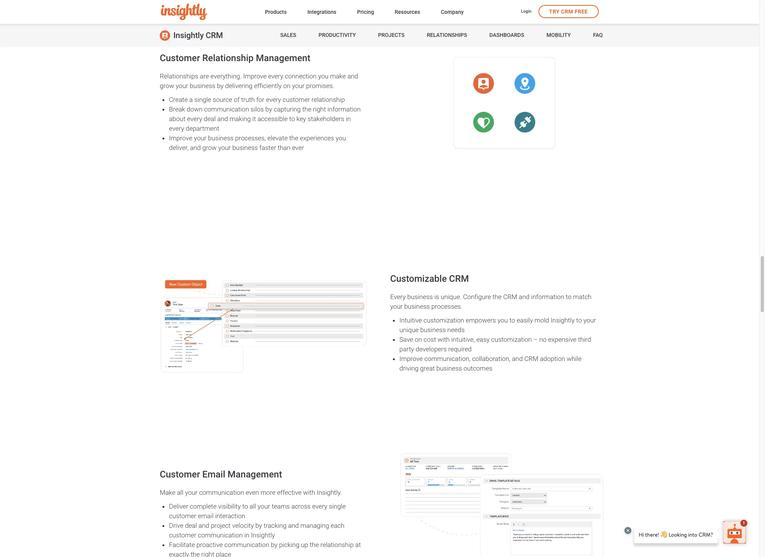 Task type: describe. For each thing, give the bounding box(es) containing it.
at
[[356, 541, 361, 549]]

try crm free
[[550, 8, 589, 15]]

communication inside c reate a single source of truth for every customer relationship break down communication silos by capturing the right information about every deal and making it accessible to key stakeholders in every department improve your business processes, elevate the experiences you deliver, and grow your business faster than ever
[[204, 105, 249, 113]]

complete
[[190, 503, 217, 510]]

pricing link
[[358, 7, 374, 18]]

visibility
[[218, 503, 241, 510]]

c
[[169, 96, 173, 103]]

products
[[265, 9, 287, 15]]

projects link
[[379, 24, 405, 47]]

deliver complete visibility to all your teams across every single customer email interaction drive deal and project velocity by tracking and managing each customer communication in insightly facilitate proactive communication by picking up the relationship at exactly the right place
[[169, 503, 361, 557]]

the up ever
[[290, 134, 299, 142]]

and inside relationships are everything. improve every connection you make and grow your business by delivering efficiently on your promises.
[[348, 72, 359, 80]]

truth
[[241, 96, 255, 103]]

required
[[449, 345, 472, 353]]

all in one 1 image
[[393, 5, 614, 204]]

cost
[[424, 336, 437, 343]]

and right tracking
[[288, 522, 299, 530]]

business down processes,
[[233, 144, 258, 151]]

customer inside c reate a single source of truth for every customer relationship break down communication silos by capturing the right information about every deal and making it accessible to key stakeholders in every department improve your business processes, elevate the experiences you deliver, and grow your business faster than ever
[[283, 96, 310, 103]]

unique
[[400, 326, 419, 334]]

by left picking
[[271, 541, 278, 549]]

productivity
[[319, 32, 356, 38]]

up
[[301, 541, 309, 549]]

processes,
[[235, 134, 266, 142]]

tracking
[[264, 522, 287, 530]]

managing
[[301, 522, 329, 530]]

right inside deliver complete visibility to all your teams across every single customer email interaction drive deal and project velocity by tracking and managing each customer communication in insightly facilitate proactive communication by picking up the relationship at exactly the right place
[[202, 551, 215, 557]]

management for customer relationship management
[[256, 53, 311, 63]]

your inside intuitive customization empowers you to easily mold insightly to your unique business needs save on cost with intuitive, easy customization – no expensive third party developers required improve communication, collaboration, and crm adoption while driving great business outcomes
[[584, 316, 597, 324]]

accessible
[[258, 115, 288, 122]]

empowers
[[466, 316, 497, 324]]

every down down
[[187, 115, 202, 122]]

deliver
[[169, 503, 188, 510]]

easy
[[477, 336, 490, 343]]

mold
[[535, 316, 550, 324]]

customizable crm image
[[152, 269, 374, 381]]

sales
[[281, 32, 297, 38]]

deal inside deliver complete visibility to all your teams across every single customer email interaction drive deal and project velocity by tracking and managing each customer communication in insightly facilitate proactive communication by picking up the relationship at exactly the right place
[[185, 522, 197, 530]]

products link
[[265, 7, 287, 18]]

driving
[[400, 364, 419, 372]]

relationship inside deliver complete visibility to all your teams across every single customer email interaction drive deal and project velocity by tracking and managing each customer communication in insightly facilitate proactive communication by picking up the relationship at exactly the right place
[[321, 541, 354, 549]]

to left easily
[[510, 316, 516, 324]]

faq link
[[594, 24, 604, 47]]

connection
[[285, 72, 317, 80]]

every right for
[[266, 96, 281, 103]]

communication,
[[425, 355, 471, 363]]

and right deliver,
[[190, 144, 201, 151]]

sales link
[[281, 24, 297, 47]]

of
[[234, 96, 240, 103]]

by inside relationships are everything. improve every connection you make and grow your business by delivering efficiently on your promises.
[[217, 82, 224, 89]]

to inside c reate a single source of truth for every customer relationship break down communication silos by capturing the right information about every deal and making it accessible to key stakeholders in every department improve your business processes, elevate the experiences you deliver, and grow your business faster than ever
[[290, 115, 295, 122]]

by right velocity
[[256, 522, 262, 530]]

dashboards link
[[490, 24, 525, 47]]

login
[[522, 9, 532, 14]]

crm inside every business is unique. configure the crm and information to match your business processes.
[[504, 293, 518, 301]]

business down communication,
[[437, 364, 463, 372]]

expensive
[[549, 336, 577, 343]]

for
[[257, 96, 265, 103]]

–
[[534, 336, 538, 343]]

productivity link
[[319, 24, 356, 47]]

resources link
[[395, 7, 421, 18]]

easily
[[517, 316, 534, 324]]

delivering
[[225, 82, 253, 89]]

email
[[203, 469, 226, 480]]

you inside intuitive customization empowers you to easily mold insightly to your unique business needs save on cost with intuitive, easy customization – no expensive third party developers required improve communication, collaboration, and crm adoption while driving great business outcomes
[[498, 316, 509, 324]]

and inside intuitive customization empowers you to easily mold insightly to your unique business needs save on cost with intuitive, easy customization – no expensive third party developers required improve communication, collaboration, and crm adoption while driving great business outcomes
[[513, 355, 523, 363]]

customer relationship management
[[160, 53, 311, 63]]

single inside deliver complete visibility to all your teams across every single customer email interaction drive deal and project velocity by tracking and managing each customer communication in insightly facilitate proactive communication by picking up the relationship at exactly the right place
[[329, 503, 346, 510]]

intuitive
[[400, 316, 422, 324]]

relationship inside c reate a single source of truth for every customer relationship break down communication silos by capturing the right information about every deal and making it accessible to key stakeholders in every department improve your business processes, elevate the experiences you deliver, and grow your business faster than ever
[[312, 96, 345, 103]]

insightly logo image
[[161, 4, 207, 20]]

drive
[[169, 522, 184, 530]]

efficiently
[[254, 82, 282, 89]]

customer for customer relationship management
[[160, 53, 200, 63]]

promises.
[[307, 82, 335, 89]]

the up key at left
[[303, 105, 312, 113]]

intuitive,
[[452, 336, 475, 343]]

improve inside relationships are everything. improve every connection you make and grow your business by delivering efficiently on your promises.
[[243, 72, 267, 80]]

crm for try
[[562, 8, 574, 15]]

silos
[[251, 105, 264, 113]]

communication up visibility
[[199, 489, 244, 496]]

processes.
[[432, 303, 463, 310]]

capturing
[[274, 105, 301, 113]]

relationships for relationships are everything. improve every connection you make and grow your business by delivering efficiently on your promises.
[[160, 72, 199, 80]]

email
[[198, 512, 214, 520]]

insightly inside intuitive customization empowers you to easily mold insightly to your unique business needs save on cost with intuitive, easy customization – no expensive third party developers required improve communication, collaboration, and crm adoption while driving great business outcomes
[[551, 316, 575, 324]]

outcomes
[[464, 364, 493, 372]]

business down department
[[208, 134, 234, 142]]

and inside every business is unique. configure the crm and information to match your business processes.
[[519, 293, 530, 301]]

each
[[331, 522, 345, 530]]

even
[[246, 489, 259, 496]]

picking
[[279, 541, 300, 549]]

login link
[[522, 9, 532, 15]]

customizable
[[391, 273, 447, 284]]

faq
[[594, 32, 604, 38]]

key
[[297, 115, 306, 122]]

insightly crm
[[174, 31, 223, 40]]

try
[[550, 8, 560, 15]]

every inside deliver complete visibility to all your teams across every single customer email interaction drive deal and project velocity by tracking and managing each customer communication in insightly facilitate proactive communication by picking up the relationship at exactly the right place
[[313, 503, 328, 510]]

everything.
[[211, 72, 242, 80]]

you inside relationships are everything. improve every connection you make and grow your business by delivering efficiently on your promises.
[[319, 72, 329, 80]]

1 vertical spatial customization
[[492, 336, 533, 343]]

source
[[213, 96, 232, 103]]

customer email management
[[160, 469, 282, 480]]

right inside c reate a single source of truth for every customer relationship break down communication silos by capturing the right information about every deal and making it accessible to key stakeholders in every department improve your business processes, elevate the experiences you deliver, and grow your business faster than ever
[[313, 105, 326, 113]]

about
[[169, 115, 186, 122]]

every
[[391, 293, 406, 301]]

all inside deliver complete visibility to all your teams across every single customer email interaction drive deal and project velocity by tracking and managing each customer communication in insightly facilitate proactive communication by picking up the relationship at exactly the right place
[[250, 503, 256, 510]]

to inside deliver complete visibility to all your teams across every single customer email interaction drive deal and project velocity by tracking and managing each customer communication in insightly facilitate proactive communication by picking up the relationship at exactly the right place
[[243, 503, 248, 510]]

resources
[[395, 9, 421, 15]]

on inside relationships are everything. improve every connection you make and grow your business by delivering efficiently on your promises.
[[284, 82, 291, 89]]

0 horizontal spatial all
[[177, 489, 184, 496]]

down
[[187, 105, 203, 113]]

mobility
[[547, 32, 571, 38]]

business up the cost
[[421, 326, 446, 334]]

free
[[575, 8, 589, 15]]



Task type: vqa. For each thing, say whether or not it's contained in the screenshot.
GET
no



Task type: locate. For each thing, give the bounding box(es) containing it.
0 horizontal spatial in
[[245, 531, 250, 539]]

developers
[[416, 345, 447, 353]]

c reate a single source of truth for every customer relationship break down communication silos by capturing the right information about every deal and making it accessible to key stakeholders in every department improve your business processes, elevate the experiences you deliver, and grow your business faster than ever
[[169, 96, 361, 151]]

to left match
[[567, 293, 572, 301]]

management for customer email management
[[228, 469, 282, 480]]

by inside c reate a single source of truth for every customer relationship break down communication silos by capturing the right information about every deal and making it accessible to key stakeholders in every department improve your business processes, elevate the experiences you deliver, and grow your business faster than ever
[[266, 105, 272, 113]]

the down facilitate
[[191, 551, 200, 557]]

0 vertical spatial customer
[[283, 96, 310, 103]]

0 vertical spatial relationships
[[427, 32, 468, 38]]

integrations
[[308, 9, 337, 15]]

customizable crm
[[391, 273, 469, 284]]

single down 'insightly.' on the left bottom of the page
[[329, 503, 346, 510]]

communication down source
[[204, 105, 249, 113]]

1 horizontal spatial relationships
[[427, 32, 468, 38]]

and left making
[[218, 115, 228, 122]]

the inside every business is unique. configure the crm and information to match your business processes.
[[493, 293, 502, 301]]

customer
[[283, 96, 310, 103], [169, 512, 197, 520], [169, 531, 197, 539]]

0 horizontal spatial you
[[319, 72, 329, 80]]

improve up deliver,
[[169, 134, 193, 142]]

the right up
[[310, 541, 319, 549]]

your
[[176, 82, 188, 89], [292, 82, 305, 89], [194, 134, 207, 142], [219, 144, 231, 151], [391, 303, 403, 310], [584, 316, 597, 324], [185, 489, 198, 496], [258, 503, 270, 510]]

every inside relationships are everything. improve every connection you make and grow your business by delivering efficiently on your promises.
[[268, 72, 284, 80]]

2 horizontal spatial insightly
[[551, 316, 575, 324]]

try crm free link
[[539, 5, 599, 18]]

0 vertical spatial on
[[284, 82, 291, 89]]

right down "proactive"
[[202, 551, 215, 557]]

make
[[330, 72, 346, 80]]

interaction
[[215, 512, 246, 520]]

insightly up expensive
[[551, 316, 575, 324]]

customer down insightly crm link
[[160, 53, 200, 63]]

business inside relationships are everything. improve every connection you make and grow your business by delivering efficiently on your promises.
[[190, 82, 216, 89]]

0 vertical spatial improve
[[243, 72, 267, 80]]

management down the sales link
[[256, 53, 311, 63]]

in inside c reate a single source of truth for every customer relationship break down communication silos by capturing the right information about every deal and making it accessible to key stakeholders in every department improve your business processes, elevate the experiences you deliver, and grow your business faster than ever
[[346, 115, 351, 122]]

department
[[186, 124, 219, 132]]

every down 'insightly.' on the left bottom of the page
[[313, 503, 328, 510]]

company
[[441, 9, 464, 15]]

crm for insightly
[[206, 31, 223, 40]]

in inside deliver complete visibility to all your teams across every single customer email interaction drive deal and project velocity by tracking and managing each customer communication in insightly facilitate proactive communication by picking up the relationship at exactly the right place
[[245, 531, 250, 539]]

great
[[421, 364, 435, 372]]

1 vertical spatial all
[[250, 503, 256, 510]]

in down velocity
[[245, 531, 250, 539]]

a
[[190, 96, 193, 103]]

every
[[268, 72, 284, 80], [266, 96, 281, 103], [187, 115, 202, 122], [169, 124, 184, 132], [313, 503, 328, 510]]

experiences
[[300, 134, 334, 142]]

party
[[400, 345, 415, 353]]

0 vertical spatial right
[[313, 105, 326, 113]]

1 vertical spatial improve
[[169, 134, 193, 142]]

intuitive customization empowers you to easily mold insightly to your unique business needs save on cost with intuitive, easy customization – no expensive third party developers required improve communication, collaboration, and crm adoption while driving great business outcomes
[[400, 316, 597, 372]]

insightly
[[174, 31, 204, 40], [551, 316, 575, 324], [251, 531, 275, 539]]

and down email
[[199, 522, 210, 530]]

the right the configure
[[493, 293, 502, 301]]

making
[[230, 115, 251, 122]]

1 vertical spatial in
[[245, 531, 250, 539]]

teams
[[272, 503, 290, 510]]

dashboards
[[490, 32, 525, 38]]

crm up unique.
[[450, 273, 469, 284]]

by up the accessible
[[266, 105, 272, 113]]

1 vertical spatial you
[[336, 134, 346, 142]]

grow
[[160, 82, 174, 89], [203, 144, 217, 151]]

relationships for relationships
[[427, 32, 468, 38]]

0 vertical spatial you
[[319, 72, 329, 80]]

on down connection
[[284, 82, 291, 89]]

customer up facilitate
[[169, 531, 197, 539]]

1 vertical spatial with
[[303, 489, 316, 496]]

2 vertical spatial insightly
[[251, 531, 275, 539]]

business down are
[[190, 82, 216, 89]]

0 vertical spatial with
[[438, 336, 450, 343]]

1 customer from the top
[[160, 53, 200, 63]]

customization down processes.
[[424, 316, 465, 324]]

communication down project
[[198, 531, 243, 539]]

customer up the make
[[160, 469, 200, 480]]

to up third
[[577, 316, 583, 324]]

relationship
[[203, 53, 254, 63]]

information inside every business is unique. configure the crm and information to match your business processes.
[[532, 293, 565, 301]]

proactive
[[197, 541, 223, 549]]

is
[[435, 293, 440, 301]]

communication down velocity
[[225, 541, 270, 549]]

relationships
[[427, 32, 468, 38], [160, 72, 199, 80]]

1 vertical spatial management
[[228, 469, 282, 480]]

0 horizontal spatial customization
[[424, 316, 465, 324]]

1 horizontal spatial grow
[[203, 144, 217, 151]]

0 vertical spatial in
[[346, 115, 351, 122]]

are
[[200, 72, 209, 80]]

relationships down company link
[[427, 32, 468, 38]]

configure
[[464, 293, 492, 301]]

improve up efficiently
[[243, 72, 267, 80]]

effective
[[277, 489, 302, 496]]

1 horizontal spatial in
[[346, 115, 351, 122]]

insightly inside deliver complete visibility to all your teams across every single customer email interaction drive deal and project velocity by tracking and managing each customer communication in insightly facilitate proactive communication by picking up the relationship at exactly the right place
[[251, 531, 275, 539]]

exactly
[[169, 551, 189, 557]]

stakeholders
[[308, 115, 345, 122]]

1 vertical spatial customer
[[169, 512, 197, 520]]

to inside every business is unique. configure the crm and information to match your business processes.
[[567, 293, 572, 301]]

right up stakeholders
[[313, 105, 326, 113]]

improve inside c reate a single source of truth for every customer relationship break down communication silos by capturing the right information about every deal and making it accessible to key stakeholders in every department improve your business processes, elevate the experiences you deliver, and grow your business faster than ever
[[169, 134, 193, 142]]

2 horizontal spatial you
[[498, 316, 509, 324]]

1 horizontal spatial right
[[313, 105, 326, 113]]

0 horizontal spatial deal
[[185, 522, 197, 530]]

you up promises.
[[319, 72, 329, 80]]

insightly down tracking
[[251, 531, 275, 539]]

0 vertical spatial single
[[195, 96, 211, 103]]

you right empowers
[[498, 316, 509, 324]]

single right a
[[195, 96, 211, 103]]

information inside c reate a single source of truth for every customer relationship break down communication silos by capturing the right information about every deal and making it accessible to key stakeholders in every department improve your business processes, elevate the experiences you deliver, and grow your business faster than ever
[[328, 105, 361, 113]]

unique.
[[441, 293, 462, 301]]

1 vertical spatial information
[[532, 293, 565, 301]]

in right stakeholders
[[346, 115, 351, 122]]

relationship down each
[[321, 541, 354, 549]]

insightly.
[[317, 489, 342, 496]]

improve up driving
[[400, 355, 423, 363]]

2 customer from the top
[[160, 469, 200, 480]]

0 vertical spatial insightly
[[174, 31, 204, 40]]

company link
[[441, 7, 464, 18]]

improve inside intuitive customization empowers you to easily mold insightly to your unique business needs save on cost with intuitive, easy customization – no expensive third party developers required improve communication, collaboration, and crm adoption while driving great business outcomes
[[400, 355, 423, 363]]

0 vertical spatial information
[[328, 105, 361, 113]]

collaboration,
[[473, 355, 511, 363]]

0 horizontal spatial information
[[328, 105, 361, 113]]

you inside c reate a single source of truth for every customer relationship break down communication silos by capturing the right information about every deal and making it accessible to key stakeholders in every department improve your business processes, elevate the experiences you deliver, and grow your business faster than ever
[[336, 134, 346, 142]]

grow up c
[[160, 82, 174, 89]]

insightly down insightly logo
[[174, 31, 204, 40]]

crm inside "button"
[[562, 8, 574, 15]]

grow inside c reate a single source of truth for every customer relationship break down communication silos by capturing the right information about every deal and making it accessible to key stakeholders in every department improve your business processes, elevate the experiences you deliver, and grow your business faster than ever
[[203, 144, 217, 151]]

to
[[290, 115, 295, 122], [567, 293, 572, 301], [510, 316, 516, 324], [577, 316, 583, 324], [243, 503, 248, 510]]

and
[[348, 72, 359, 80], [218, 115, 228, 122], [190, 144, 201, 151], [519, 293, 530, 301], [513, 355, 523, 363], [199, 522, 210, 530], [288, 522, 299, 530]]

pricing
[[358, 9, 374, 15]]

1 vertical spatial deal
[[185, 522, 197, 530]]

0 horizontal spatial relationships
[[160, 72, 199, 80]]

1 vertical spatial on
[[415, 336, 423, 343]]

all
[[177, 489, 184, 496], [250, 503, 256, 510]]

0 vertical spatial management
[[256, 53, 311, 63]]

business up intuitive
[[405, 303, 430, 310]]

grow inside relationships are everything. improve every connection you make and grow your business by delivering efficiently on your promises.
[[160, 82, 174, 89]]

no
[[540, 336, 547, 343]]

2 vertical spatial you
[[498, 316, 509, 324]]

1 horizontal spatial all
[[250, 503, 256, 510]]

by down everything.
[[217, 82, 224, 89]]

0 horizontal spatial grow
[[160, 82, 174, 89]]

across
[[292, 503, 311, 510]]

grow down department
[[203, 144, 217, 151]]

customer for customer email management
[[160, 469, 200, 480]]

relationships inside relationships are everything. improve every connection you make and grow your business by delivering efficiently on your promises.
[[160, 72, 199, 80]]

to left key at left
[[290, 115, 295, 122]]

business left is
[[408, 293, 433, 301]]

1 horizontal spatial customization
[[492, 336, 533, 343]]

and right make
[[348, 72, 359, 80]]

2 vertical spatial improve
[[400, 355, 423, 363]]

insightly crm link
[[160, 24, 223, 47]]

0 vertical spatial grow
[[160, 82, 174, 89]]

single inside c reate a single source of truth for every customer relationship break down communication silos by capturing the right information about every deal and making it accessible to key stakeholders in every department improve your business processes, elevate the experiences you deliver, and grow your business faster than ever
[[195, 96, 211, 103]]

1 vertical spatial relationships
[[160, 72, 199, 80]]

faster
[[260, 144, 276, 151]]

1 vertical spatial relationship
[[321, 541, 354, 549]]

crm down the –
[[525, 355, 539, 363]]

to down make all your communication even more effective with insightly.
[[243, 503, 248, 510]]

0 vertical spatial customer
[[160, 53, 200, 63]]

and right collaboration,
[[513, 355, 523, 363]]

mobility link
[[547, 24, 571, 47]]

relationship down promises.
[[312, 96, 345, 103]]

1 horizontal spatial information
[[532, 293, 565, 301]]

1 horizontal spatial on
[[415, 336, 423, 343]]

with inside intuitive customization empowers you to easily mold insightly to your unique business needs save on cost with intuitive, easy customization – no expensive third party developers required improve communication, collaboration, and crm adoption while driving great business outcomes
[[438, 336, 450, 343]]

0 horizontal spatial on
[[284, 82, 291, 89]]

adoption
[[541, 355, 566, 363]]

2 horizontal spatial improve
[[400, 355, 423, 363]]

1 horizontal spatial improve
[[243, 72, 267, 80]]

deal
[[204, 115, 216, 122], [185, 522, 197, 530]]

information
[[328, 105, 361, 113], [532, 293, 565, 301]]

your inside deliver complete visibility to all your teams across every single customer email interaction drive deal and project velocity by tracking and managing each customer communication in insightly facilitate proactive communication by picking up the relationship at exactly the right place
[[258, 503, 270, 510]]

1 vertical spatial insightly
[[551, 316, 575, 324]]

right
[[313, 105, 326, 113], [202, 551, 215, 557]]

management
[[256, 53, 311, 63], [228, 469, 282, 480]]

0 horizontal spatial insightly
[[174, 31, 204, 40]]

1 horizontal spatial you
[[336, 134, 346, 142]]

every business is unique. configure the crm and information to match your business processes.
[[391, 293, 592, 310]]

improve
[[243, 72, 267, 80], [169, 134, 193, 142], [400, 355, 423, 363]]

your inside every business is unique. configure the crm and information to match your business processes.
[[391, 303, 403, 310]]

customization down easily
[[492, 336, 533, 343]]

1 vertical spatial customer
[[160, 469, 200, 480]]

0 horizontal spatial single
[[195, 96, 211, 103]]

on left the cost
[[415, 336, 423, 343]]

relationships up reate
[[160, 72, 199, 80]]

1 vertical spatial single
[[329, 503, 346, 510]]

needs
[[448, 326, 465, 334]]

facilitate
[[169, 541, 195, 549]]

crm up easily
[[504, 293, 518, 301]]

velocity
[[232, 522, 254, 530]]

deal right drive
[[185, 522, 197, 530]]

elevate
[[268, 134, 288, 142]]

0 vertical spatial relationship
[[312, 96, 345, 103]]

1 horizontal spatial insightly
[[251, 531, 275, 539]]

0 vertical spatial deal
[[204, 115, 216, 122]]

try crm free button
[[539, 5, 599, 18]]

single
[[195, 96, 211, 103], [329, 503, 346, 510]]

customer
[[160, 53, 200, 63], [160, 469, 200, 480]]

1 vertical spatial grow
[[203, 144, 217, 151]]

you right experiences
[[336, 134, 346, 142]]

0 vertical spatial all
[[177, 489, 184, 496]]

match
[[574, 293, 592, 301]]

0 horizontal spatial right
[[202, 551, 215, 557]]

crm right try
[[562, 8, 574, 15]]

information up stakeholders
[[328, 105, 361, 113]]

information up "mold"
[[532, 293, 565, 301]]

2 vertical spatial customer
[[169, 531, 197, 539]]

all right the make
[[177, 489, 184, 496]]

customer email management image
[[393, 447, 614, 557]]

more
[[261, 489, 276, 496]]

crm down insightly logo link
[[206, 31, 223, 40]]

1 horizontal spatial single
[[329, 503, 346, 510]]

every up efficiently
[[268, 72, 284, 80]]

deal up department
[[204, 115, 216, 122]]

1 horizontal spatial with
[[438, 336, 450, 343]]

every down the about
[[169, 124, 184, 132]]

0 horizontal spatial with
[[303, 489, 316, 496]]

management up even
[[228, 469, 282, 480]]

crm for customizable
[[450, 273, 469, 284]]

deliver,
[[169, 144, 189, 151]]

0 horizontal spatial improve
[[169, 134, 193, 142]]

project
[[211, 522, 231, 530]]

on inside intuitive customization empowers you to easily mold insightly to your unique business needs save on cost with intuitive, easy customization – no expensive third party developers required improve communication, collaboration, and crm adoption while driving great business outcomes
[[415, 336, 423, 343]]

with up across
[[303, 489, 316, 496]]

with right the cost
[[438, 336, 450, 343]]

deal inside c reate a single source of truth for every customer relationship break down communication silos by capturing the right information about every deal and making it accessible to key stakeholders in every department improve your business processes, elevate the experiences you deliver, and grow your business faster than ever
[[204, 115, 216, 122]]

customer up capturing
[[283, 96, 310, 103]]

customer down deliver
[[169, 512, 197, 520]]

1 vertical spatial right
[[202, 551, 215, 557]]

communication
[[204, 105, 249, 113], [199, 489, 244, 496], [198, 531, 243, 539], [225, 541, 270, 549]]

crm inside intuitive customization empowers you to easily mold insightly to your unique business needs save on cost with intuitive, easy customization – no expensive third party developers required improve communication, collaboration, and crm adoption while driving great business outcomes
[[525, 355, 539, 363]]

and up easily
[[519, 293, 530, 301]]

1 horizontal spatial deal
[[204, 115, 216, 122]]

projects
[[379, 32, 405, 38]]

relationships are everything. improve every connection you make and grow your business by delivering efficiently on your promises.
[[160, 72, 359, 89]]

all down even
[[250, 503, 256, 510]]

0 vertical spatial customization
[[424, 316, 465, 324]]



